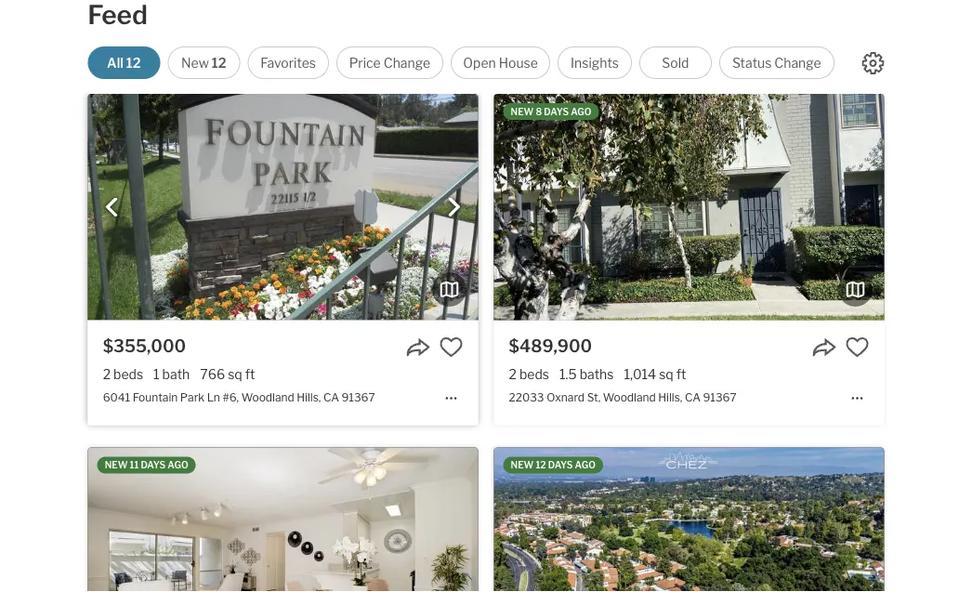 Task type: vqa. For each thing, say whether or not it's contained in the screenshot.
what
no



Task type: describe. For each thing, give the bounding box(es) containing it.
1 ca from the left
[[324, 391, 339, 404]]

Sold radio
[[640, 46, 712, 79]]

new
[[181, 55, 209, 71]]

sq for $355,000
[[228, 367, 242, 383]]

Favorites radio
[[248, 46, 329, 79]]

766 sq ft
[[200, 367, 255, 383]]

house
[[499, 55, 538, 71]]

status
[[733, 55, 772, 71]]

1.5 baths
[[560, 367, 614, 383]]

1 woodland from the left
[[242, 391, 294, 404]]

Status Change radio
[[720, 46, 835, 79]]

Insights radio
[[558, 46, 632, 79]]

insights
[[571, 55, 619, 71]]

days for 12
[[548, 460, 573, 471]]

oxnard
[[547, 391, 585, 404]]

2 hills, from the left
[[659, 391, 683, 404]]

12 for all
[[126, 55, 141, 71]]

photo of 20134 leadwell st #139, winnetka, ca 91306 image
[[88, 448, 478, 592]]

beds for $355,000
[[113, 367, 143, 383]]

2 for $489,900
[[509, 367, 517, 383]]

2 beds for $489,900
[[509, 367, 550, 383]]

status change
[[733, 55, 822, 71]]

1.5
[[560, 367, 577, 383]]

price
[[349, 55, 381, 71]]

766
[[200, 367, 225, 383]]

ln
[[207, 391, 220, 404]]

#6,
[[223, 391, 239, 404]]

option group containing all
[[88, 46, 835, 79]]

new for new 8 days ago
[[511, 106, 534, 117]]

ago for new 8 days ago
[[571, 106, 592, 117]]

ago for new 12 days ago
[[575, 460, 596, 471]]

sq for $489,900
[[659, 367, 674, 383]]

new for new 11 days ago
[[105, 460, 128, 471]]

previous button image
[[103, 198, 121, 217]]

2 for $355,000
[[103, 367, 111, 383]]

1 bath
[[154, 367, 190, 383]]

favorite button image
[[439, 335, 463, 359]]

open
[[463, 55, 496, 71]]

favorites
[[261, 55, 316, 71]]

6041 fountain park ln #6, woodland hills, ca 91367
[[103, 391, 375, 404]]

new 12
[[181, 55, 226, 71]]

bath
[[162, 367, 190, 383]]

22033 oxnard st, woodland hills, ca 91367
[[509, 391, 737, 404]]

2 beds for $355,000
[[103, 367, 143, 383]]

photo of 23677 park capri #20, calabasas, ca 91302 image
[[494, 448, 885, 592]]

$355,000
[[103, 336, 186, 357]]

$489,900
[[509, 336, 593, 357]]

Price Change radio
[[336, 46, 444, 79]]

2 91367 from the left
[[703, 391, 737, 404]]

New radio
[[168, 46, 240, 79]]

11
[[130, 460, 139, 471]]

8
[[536, 106, 542, 117]]

next button image
[[445, 198, 463, 217]]

all 12
[[107, 55, 141, 71]]

change for status change
[[775, 55, 822, 71]]

1
[[154, 367, 160, 383]]

12 for new
[[212, 55, 226, 71]]

ft for $355,000
[[245, 367, 255, 383]]



Task type: locate. For each thing, give the bounding box(es) containing it.
new 11 days ago
[[105, 460, 188, 471]]

new 8 days ago
[[511, 106, 592, 117]]

change right status
[[775, 55, 822, 71]]

sq right 1,014
[[659, 367, 674, 383]]

beds up the 6041
[[113, 367, 143, 383]]

0 horizontal spatial change
[[384, 55, 431, 71]]

ago right 8
[[571, 106, 592, 117]]

2 favorite button checkbox from the left
[[846, 335, 870, 359]]

1 change from the left
[[384, 55, 431, 71]]

days for 8
[[544, 106, 569, 117]]

0 horizontal spatial sq
[[228, 367, 242, 383]]

change
[[384, 55, 431, 71], [775, 55, 822, 71]]

1 2 beds from the left
[[103, 367, 143, 383]]

0 horizontal spatial 12
[[126, 55, 141, 71]]

1 horizontal spatial beds
[[520, 367, 550, 383]]

hills, right #6,
[[297, 391, 321, 404]]

22033
[[509, 391, 545, 404]]

2 horizontal spatial 12
[[536, 460, 546, 471]]

option group
[[88, 46, 835, 79]]

1 ft from the left
[[245, 367, 255, 383]]

st,
[[587, 391, 601, 404]]

0 horizontal spatial ft
[[245, 367, 255, 383]]

price change
[[349, 55, 431, 71]]

0 horizontal spatial 2
[[103, 367, 111, 383]]

beds
[[113, 367, 143, 383], [520, 367, 550, 383]]

Open House radio
[[451, 46, 551, 79]]

favorite button image
[[846, 335, 870, 359]]

change inside status change option
[[775, 55, 822, 71]]

1 horizontal spatial 2
[[509, 367, 517, 383]]

ft
[[245, 367, 255, 383], [677, 367, 687, 383]]

0 horizontal spatial hills,
[[297, 391, 321, 404]]

new left 8
[[511, 106, 534, 117]]

ago right 11
[[168, 460, 188, 471]]

1 sq from the left
[[228, 367, 242, 383]]

12
[[126, 55, 141, 71], [212, 55, 226, 71], [536, 460, 546, 471]]

2 beds up the 6041
[[103, 367, 143, 383]]

12 inside all option
[[126, 55, 141, 71]]

days for 11
[[141, 460, 166, 471]]

beds up 22033
[[520, 367, 550, 383]]

1 2 from the left
[[103, 367, 111, 383]]

ft right 1,014
[[677, 367, 687, 383]]

1 favorite button checkbox from the left
[[439, 335, 463, 359]]

ago down st,
[[575, 460, 596, 471]]

all
[[107, 55, 124, 71]]

days
[[544, 106, 569, 117], [141, 460, 166, 471], [548, 460, 573, 471]]

0 horizontal spatial 2 beds
[[103, 367, 143, 383]]

2 2 beds from the left
[[509, 367, 550, 383]]

1 horizontal spatial ft
[[677, 367, 687, 383]]

new down 22033
[[511, 460, 534, 471]]

1 horizontal spatial 12
[[212, 55, 226, 71]]

park
[[180, 391, 205, 404]]

1,014 sq ft
[[624, 367, 687, 383]]

woodland
[[242, 391, 294, 404], [603, 391, 656, 404]]

2 beds up 22033
[[509, 367, 550, 383]]

2 ca from the left
[[685, 391, 701, 404]]

1 horizontal spatial 91367
[[703, 391, 737, 404]]

2 beds
[[103, 367, 143, 383], [509, 367, 550, 383]]

photo of 6041 fountain park ln #6, woodland hills, ca 91367 image
[[88, 94, 478, 320]]

sq right 766
[[228, 367, 242, 383]]

1,014
[[624, 367, 657, 383]]

1 horizontal spatial ca
[[685, 391, 701, 404]]

2 woodland from the left
[[603, 391, 656, 404]]

ago
[[571, 106, 592, 117], [168, 460, 188, 471], [575, 460, 596, 471]]

ft up 6041 fountain park ln #6, woodland hills, ca 91367
[[245, 367, 255, 383]]

0 horizontal spatial 91367
[[342, 391, 375, 404]]

ca
[[324, 391, 339, 404], [685, 391, 701, 404]]

1 horizontal spatial change
[[775, 55, 822, 71]]

woodland down 1,014
[[603, 391, 656, 404]]

1 hills, from the left
[[297, 391, 321, 404]]

sq
[[228, 367, 242, 383], [659, 367, 674, 383]]

All radio
[[88, 46, 160, 79]]

woodland right #6,
[[242, 391, 294, 404]]

2 ft from the left
[[677, 367, 687, 383]]

91367
[[342, 391, 375, 404], [703, 391, 737, 404]]

baths
[[580, 367, 614, 383]]

1 beds from the left
[[113, 367, 143, 383]]

1 horizontal spatial hills,
[[659, 391, 683, 404]]

6041
[[103, 391, 130, 404]]

2 change from the left
[[775, 55, 822, 71]]

photo of 22033 oxnard st, woodland hills, ca 91367 image
[[494, 94, 885, 320]]

ft for $489,900
[[677, 367, 687, 383]]

0 horizontal spatial beds
[[113, 367, 143, 383]]

ago for new 11 days ago
[[168, 460, 188, 471]]

2 sq from the left
[[659, 367, 674, 383]]

12 inside new option
[[212, 55, 226, 71]]

change for price change
[[384, 55, 431, 71]]

hills, down 1,014 sq ft
[[659, 391, 683, 404]]

favorite button checkbox for $489,900
[[846, 335, 870, 359]]

days right 8
[[544, 106, 569, 117]]

1 horizontal spatial woodland
[[603, 391, 656, 404]]

days right 11
[[141, 460, 166, 471]]

open house
[[463, 55, 538, 71]]

new 12 days ago
[[511, 460, 596, 471]]

1 horizontal spatial favorite button checkbox
[[846, 335, 870, 359]]

fountain
[[133, 391, 178, 404]]

new left 11
[[105, 460, 128, 471]]

2 beds from the left
[[520, 367, 550, 383]]

change inside 'price change' radio
[[384, 55, 431, 71]]

change right price
[[384, 55, 431, 71]]

12 right the new
[[212, 55, 226, 71]]

0 horizontal spatial ca
[[324, 391, 339, 404]]

1 91367 from the left
[[342, 391, 375, 404]]

12 down 22033
[[536, 460, 546, 471]]

hills,
[[297, 391, 321, 404], [659, 391, 683, 404]]

1 horizontal spatial sq
[[659, 367, 674, 383]]

favorite button checkbox
[[439, 335, 463, 359], [846, 335, 870, 359]]

1 horizontal spatial 2 beds
[[509, 367, 550, 383]]

12 right all
[[126, 55, 141, 71]]

2 up the 6041
[[103, 367, 111, 383]]

2 2 from the left
[[509, 367, 517, 383]]

new for new 12 days ago
[[511, 460, 534, 471]]

sold
[[662, 55, 689, 71]]

0 horizontal spatial woodland
[[242, 391, 294, 404]]

new
[[511, 106, 534, 117], [105, 460, 128, 471], [511, 460, 534, 471]]

favorite button checkbox for $355,000
[[439, 335, 463, 359]]

2 up 22033
[[509, 367, 517, 383]]

2
[[103, 367, 111, 383], [509, 367, 517, 383]]

days down oxnard
[[548, 460, 573, 471]]

0 horizontal spatial favorite button checkbox
[[439, 335, 463, 359]]

beds for $489,900
[[520, 367, 550, 383]]



